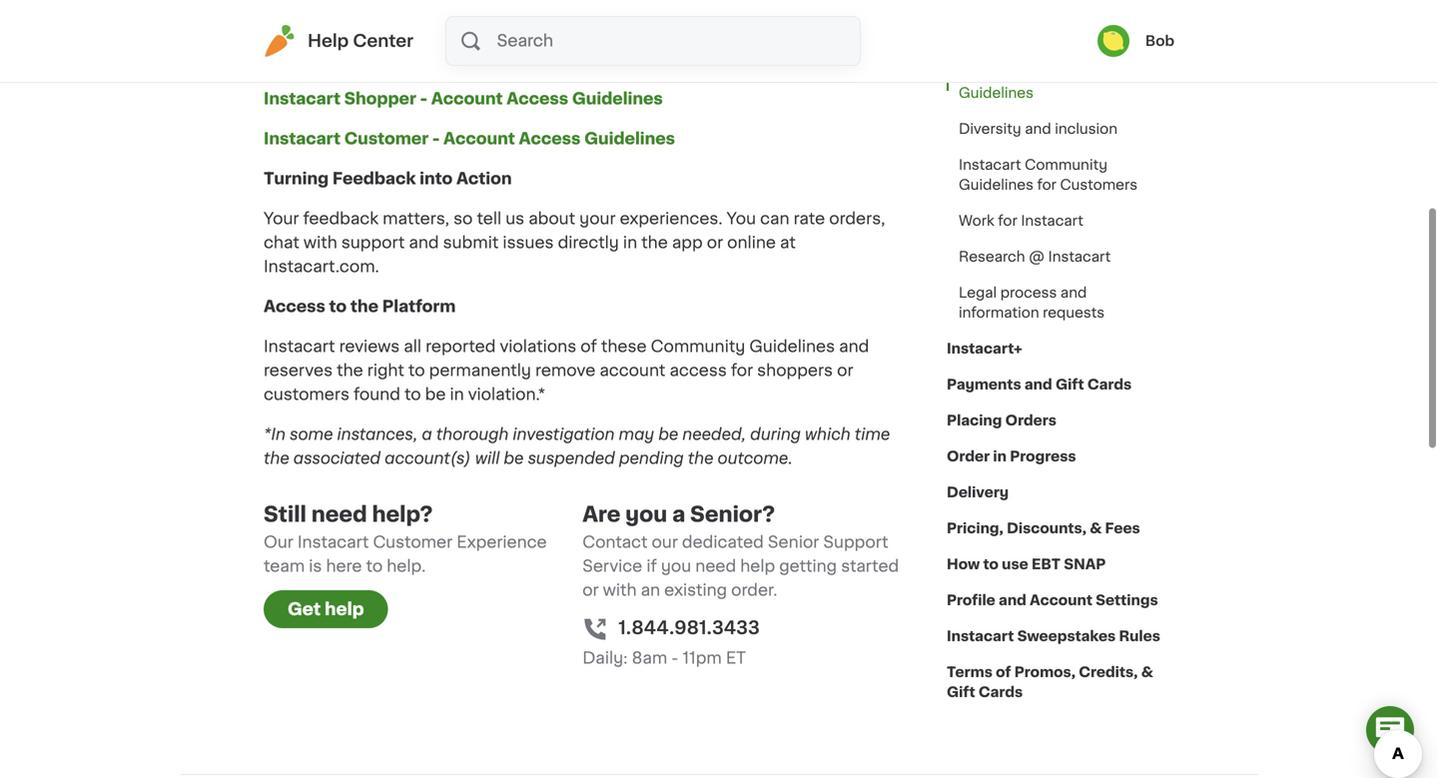 Task type: describe. For each thing, give the bounding box(es) containing it.
are you a senior? contact our dedicated senior support service if you need help getting started or with an existing order.
[[583, 504, 900, 599]]

at
[[780, 235, 796, 251]]

order in progress
[[947, 450, 1077, 464]]

help center link
[[264, 25, 414, 57]]

instacart for instacart community guidelines for customers
[[959, 158, 1022, 172]]

community for instacart community guidelines for customers
[[1025, 158, 1108, 172]]

the down needed,
[[688, 451, 714, 467]]

sweepstakes
[[1018, 630, 1116, 644]]

settings
[[1096, 594, 1159, 608]]

instacart inside "link"
[[1022, 214, 1084, 228]]

profile
[[947, 594, 996, 608]]

guidelines
[[666, 27, 749, 43]]

terms of promos, credits, & gift cards link
[[947, 655, 1175, 711]]

is
[[309, 559, 322, 575]]

*in some instances, a thorough investigation may be needed, during which time the associated account(s) will be suspended pending the outcome.
[[264, 427, 891, 467]]

existing
[[665, 583, 728, 599]]

pricing, discounts, & fees link
[[947, 511, 1141, 547]]

community inside instacart reviews all reported violations of these community guidelines and reserves the right to permanently remove account access for shoppers or customers found to be in violation.*
[[651, 339, 746, 355]]

for inside we encourage you to learn more about how these guidelines apply to you by viewing our account access guidelines for customers and shoppers.
[[584, 51, 606, 67]]

customers inside instacart reviews all reported violations of these community guidelines and reserves the right to permanently remove account access for shoppers or customers found to be in violation.*
[[264, 387, 350, 403]]

ebt
[[1032, 558, 1061, 572]]

the up reviews
[[351, 299, 379, 315]]

team
[[264, 559, 305, 575]]

shopper
[[345, 91, 417, 107]]

shoppers
[[758, 363, 833, 379]]

your
[[580, 211, 616, 227]]

to inside still need help? our instacart customer experience team is here to help.
[[366, 559, 383, 575]]

time
[[855, 427, 891, 443]]

guidelines down how
[[572, 91, 663, 107]]

fees
[[1106, 522, 1141, 536]]

submit
[[443, 235, 499, 251]]

center
[[353, 32, 414, 49]]

to left use
[[984, 558, 999, 572]]

diversity and inclusion link
[[947, 111, 1130, 147]]

help inside get help button
[[325, 601, 364, 618]]

an
[[641, 583, 661, 599]]

our inside we encourage you to learn more about how these guidelines apply to you by viewing our account access guidelines for customers and shoppers.
[[329, 51, 355, 67]]

profile and account settings link
[[947, 583, 1159, 619]]

requests
[[1043, 306, 1105, 320]]

instacart sweepstakes rules link
[[947, 619, 1161, 655]]

help
[[308, 32, 349, 49]]

may
[[619, 427, 655, 443]]

platform
[[382, 299, 456, 315]]

access inside we encourage you to learn more about how these guidelines apply to you by viewing our account access guidelines for customers and shoppers.
[[431, 51, 490, 67]]

more
[[483, 27, 524, 43]]

all
[[404, 339, 422, 355]]

which
[[805, 427, 851, 443]]

account up sweepstakes
[[1030, 594, 1093, 608]]

the inside instacart reviews all reported violations of these community guidelines and reserves the right to permanently remove account access for shoppers or customers found to be in violation.*
[[337, 363, 363, 379]]

instacart for instacart community guidelines
[[959, 66, 1022, 80]]

*in
[[264, 427, 286, 443]]

so
[[454, 211, 473, 227]]

community for instacart community guidelines
[[1025, 66, 1108, 80]]

payments
[[947, 378, 1022, 392]]

account(s)
[[385, 451, 471, 467]]

violations
[[500, 339, 577, 355]]

reported
[[426, 339, 496, 355]]

need inside still need help? our instacart customer experience team is here to help.
[[312, 504, 367, 525]]

pricing, discounts, & fees
[[947, 522, 1141, 536]]

of inside terms of promos, credits, & gift cards
[[996, 666, 1012, 680]]

we
[[264, 27, 289, 43]]

bob link
[[1098, 25, 1175, 57]]

instacart+ link
[[947, 331, 1023, 367]]

& inside terms of promos, credits, & gift cards
[[1142, 666, 1154, 680]]

access down 'instacart.com.'
[[264, 299, 326, 315]]

to left learn
[[418, 27, 435, 43]]

orders
[[1006, 414, 1057, 428]]

remove
[[536, 363, 596, 379]]

guidelines inside we encourage you to learn more about how these guidelines apply to you by viewing our account access guidelines for customers and shoppers.
[[494, 51, 580, 67]]

support
[[824, 535, 889, 551]]

viewing
[[264, 51, 324, 67]]

senior
[[768, 535, 820, 551]]

cards inside terms of promos, credits, & gift cards
[[979, 686, 1023, 700]]

for inside instacart community guidelines for customers
[[1038, 178, 1057, 192]]

instacart right @
[[1049, 250, 1111, 264]]

instacart shopper - account access guidelines
[[264, 91, 667, 107]]

work
[[959, 214, 995, 228]]

& inside "pricing, discounts, & fees" link
[[1090, 522, 1102, 536]]

legal process and information requests
[[959, 286, 1105, 320]]

accessibility
[[1025, 30, 1115, 44]]

0 vertical spatial customer
[[345, 131, 429, 147]]

in inside your feedback matters, so tell us about your experiences. you can rate orders, chat with support and submit issues directly in the app or online at instacart.com.
[[623, 235, 638, 251]]

help inside are you a senior? contact our dedicated senior support service if you need help getting started or with an existing order.
[[741, 559, 776, 575]]

user avatar image
[[1098, 25, 1130, 57]]

progress
[[1011, 450, 1077, 464]]

here
[[326, 559, 362, 575]]

and inside legal process and information requests
[[1061, 286, 1088, 300]]

daily: 8am - 11pm et
[[583, 651, 746, 667]]

1.844.981.3433 link
[[619, 615, 760, 642]]

a inside are you a senior? contact our dedicated senior support service if you need help getting started or with an existing order.
[[673, 504, 686, 525]]

instacart shopper - account access guidelines link
[[264, 91, 667, 107]]

instacart customer - account access guidelines
[[264, 131, 679, 147]]

and inside we encourage you to learn more about how these guidelines apply to you by viewing our account access guidelines for customers and shoppers.
[[700, 51, 730, 67]]

your
[[264, 211, 299, 227]]

still need help? our instacart customer experience team is here to help.
[[264, 504, 547, 575]]

started
[[842, 559, 900, 575]]

a inside *in some instances, a thorough investigation may be needed, during which time the associated account(s) will be suspended pending the outcome.
[[422, 427, 432, 443]]

how to use ebt snap
[[947, 558, 1107, 572]]

and down use
[[999, 594, 1027, 608]]

issues
[[503, 235, 554, 251]]

service
[[583, 559, 643, 575]]

during
[[751, 427, 801, 443]]

about for guidelines
[[528, 27, 575, 43]]

for inside "link"
[[999, 214, 1018, 228]]

help?
[[372, 504, 433, 525]]

these inside we encourage you to learn more about how these guidelines apply to you by viewing our account access guidelines for customers and shoppers.
[[617, 27, 662, 43]]

instacart for instacart sweepstakes rules
[[947, 630, 1015, 644]]

account up action
[[444, 131, 515, 147]]

suspended
[[528, 451, 615, 467]]

instacart community guidelines for customers link
[[947, 147, 1175, 203]]

you up contact
[[626, 504, 668, 525]]

tell
[[477, 211, 502, 227]]

Search search field
[[495, 17, 860, 65]]

instacart inside still need help? our instacart customer experience team is here to help.
[[298, 535, 369, 551]]

instacart image
[[264, 25, 296, 57]]

order.
[[732, 583, 778, 599]]

you left learn
[[384, 27, 414, 43]]

promos,
[[1015, 666, 1076, 680]]

or inside your feedback matters, so tell us about your experiences. you can rate orders, chat with support and submit issues directly in the app or online at instacart.com.
[[707, 235, 724, 251]]

if
[[647, 559, 657, 575]]

apply
[[753, 27, 798, 43]]

instacart sweepstakes rules
[[947, 630, 1161, 644]]

instacart community guidelines
[[959, 66, 1108, 100]]

et
[[726, 651, 746, 667]]

instacart community guidelines link
[[947, 55, 1175, 111]]

with inside are you a senior? contact our dedicated senior support service if you need help getting started or with an existing order.
[[603, 583, 637, 599]]



Task type: vqa. For each thing, say whether or not it's contained in the screenshot.
the within the Instacart reviews all reported violations of these Community Guidelines and reserves the right to permanently remove account access for shoppers or customers found to be in violation.*
yes



Task type: locate. For each thing, give the bounding box(es) containing it.
instacart inside 'instacart community guidelines'
[[959, 66, 1022, 80]]

about up issues
[[529, 211, 576, 227]]

2 vertical spatial or
[[583, 583, 599, 599]]

about inside your feedback matters, so tell us about your experiences. you can rate orders, chat with support and submit issues directly in the app or online at instacart.com.
[[529, 211, 576, 227]]

need inside are you a senior? contact our dedicated senior support service if you need help getting started or with an existing order.
[[696, 559, 737, 575]]

instacart for instacart shopper - account access guidelines
[[264, 91, 341, 107]]

of right terms
[[996, 666, 1012, 680]]

the down reviews
[[337, 363, 363, 379]]

community inside instacart community guidelines for customers
[[1025, 158, 1108, 172]]

rules
[[1120, 630, 1161, 644]]

1 horizontal spatial &
[[1142, 666, 1154, 680]]

instacart for instacart reviews all reported violations of these community guidelines and reserves the right to permanently remove account access for shoppers or customers found to be in violation.*
[[264, 339, 335, 355]]

or right app
[[707, 235, 724, 251]]

research @ instacart
[[959, 250, 1111, 264]]

instacart for instacart accessibility
[[959, 30, 1022, 44]]

community down accessibility
[[1025, 66, 1108, 80]]

0 horizontal spatial gift
[[947, 686, 976, 700]]

instacart up 'diversity'
[[959, 66, 1022, 80]]

can
[[761, 211, 790, 227]]

turning feedback into action
[[264, 171, 516, 187]]

and down the guidelines
[[700, 51, 730, 67]]

help right get
[[325, 601, 364, 618]]

in right directly
[[623, 235, 638, 251]]

access down we encourage you to learn more about how these guidelines apply to you by viewing our account access guidelines for customers and shoppers.
[[507, 91, 569, 107]]

gift up orders on the bottom right of the page
[[1056, 378, 1085, 392]]

payments and gift cards link
[[947, 367, 1132, 403]]

1 vertical spatial gift
[[947, 686, 976, 700]]

get help
[[288, 601, 364, 618]]

instacart up turning
[[264, 131, 341, 147]]

with up 'instacart.com.'
[[304, 235, 338, 251]]

payments and gift cards
[[947, 378, 1132, 392]]

us
[[506, 211, 525, 227]]

1 vertical spatial of
[[996, 666, 1012, 680]]

instacart+
[[947, 342, 1023, 356]]

0 vertical spatial a
[[422, 427, 432, 443]]

of
[[581, 339, 597, 355], [996, 666, 1012, 680]]

0 vertical spatial cards
[[1088, 378, 1132, 392]]

and
[[700, 51, 730, 67], [1026, 122, 1052, 136], [409, 235, 439, 251], [1061, 286, 1088, 300], [840, 339, 870, 355], [1025, 378, 1053, 392], [999, 594, 1027, 608]]

1 vertical spatial need
[[696, 559, 737, 575]]

pending
[[619, 451, 684, 467]]

customer inside still need help? our instacart customer experience team is here to help.
[[373, 535, 453, 551]]

how
[[947, 558, 981, 572]]

account up instacart customer - account access guidelines
[[431, 91, 503, 107]]

1 horizontal spatial with
[[603, 583, 637, 599]]

these right how
[[617, 27, 662, 43]]

2 vertical spatial in
[[994, 450, 1007, 464]]

about inside we encourage you to learn more about how these guidelines apply to you by viewing our account access guidelines for customers and shoppers.
[[528, 27, 575, 43]]

guidelines inside 'instacart community guidelines'
[[959, 86, 1034, 100]]

need
[[312, 504, 367, 525], [696, 559, 737, 575]]

instacart up here
[[298, 535, 369, 551]]

0 horizontal spatial -
[[420, 91, 428, 107]]

instances,
[[337, 427, 418, 443]]

senior?
[[691, 504, 776, 525]]

0 vertical spatial our
[[329, 51, 355, 67]]

to down all
[[409, 363, 425, 379]]

reserves
[[264, 363, 333, 379]]

and down 'instacart community guidelines'
[[1026, 122, 1052, 136]]

a up account(s)
[[422, 427, 432, 443]]

or inside instacart reviews all reported violations of these community guidelines and reserves the right to permanently remove account access for shoppers or customers found to be in violation.*
[[838, 363, 854, 379]]

these
[[617, 27, 662, 43], [601, 339, 647, 355]]

in inside instacart reviews all reported violations of these community guidelines and reserves the right to permanently remove account access for shoppers or customers found to be in violation.*
[[450, 387, 464, 403]]

to right found
[[405, 387, 421, 403]]

shoppers.
[[734, 51, 814, 67]]

delivery link
[[947, 475, 1009, 511]]

2 horizontal spatial -
[[672, 651, 679, 667]]

1 vertical spatial community
[[1025, 158, 1108, 172]]

0 horizontal spatial or
[[583, 583, 599, 599]]

instacart up @
[[1022, 214, 1084, 228]]

or inside are you a senior? contact our dedicated senior support service if you need help getting started or with an existing order.
[[583, 583, 599, 599]]

delivery
[[947, 486, 1009, 500]]

be right will
[[504, 451, 524, 467]]

in right order
[[994, 450, 1007, 464]]

legal process and information requests link
[[947, 275, 1175, 331]]

access up the us
[[519, 131, 581, 147]]

and up "time"
[[840, 339, 870, 355]]

2 vertical spatial be
[[504, 451, 524, 467]]

and down matters,
[[409, 235, 439, 251]]

with down service at the left bottom of page
[[603, 583, 637, 599]]

and inside your feedback matters, so tell us about your experiences. you can rate orders, chat with support and submit issues directly in the app or online at instacart.com.
[[409, 235, 439, 251]]

be up pending
[[659, 427, 679, 443]]

the down *in
[[264, 451, 289, 467]]

be inside instacart reviews all reported violations of these community guidelines and reserves the right to permanently remove account access for shoppers or customers found to be in violation.*
[[425, 387, 446, 403]]

snap
[[1065, 558, 1107, 572]]

placing orders
[[947, 414, 1057, 428]]

1 horizontal spatial cards
[[1088, 378, 1132, 392]]

action
[[457, 171, 512, 187]]

we encourage you to learn more about how these guidelines apply to you by viewing our account access guidelines for customers and shoppers.
[[264, 27, 878, 67]]

guidelines up the your
[[585, 131, 676, 147]]

1 horizontal spatial -
[[433, 131, 440, 147]]

0 horizontal spatial in
[[450, 387, 464, 403]]

0 vertical spatial customers
[[610, 51, 696, 67]]

1 vertical spatial help
[[325, 601, 364, 618]]

still
[[264, 504, 307, 525]]

& down rules
[[1142, 666, 1154, 680]]

1.844.981.3433
[[619, 620, 760, 637]]

1 horizontal spatial help
[[741, 559, 776, 575]]

1 horizontal spatial be
[[504, 451, 524, 467]]

0 horizontal spatial &
[[1090, 522, 1102, 536]]

0 horizontal spatial be
[[425, 387, 446, 403]]

2 vertical spatial community
[[651, 339, 746, 355]]

0 vertical spatial need
[[312, 504, 367, 525]]

instacart for instacart customer - account access guidelines
[[264, 131, 341, 147]]

or right shoppers at the top of the page
[[838, 363, 854, 379]]

1 vertical spatial cards
[[979, 686, 1023, 700]]

help up order.
[[741, 559, 776, 575]]

1 horizontal spatial gift
[[1056, 378, 1085, 392]]

contact
[[583, 535, 648, 551]]

our inside are you a senior? contact our dedicated senior support service if you need help getting started or with an existing order.
[[652, 535, 678, 551]]

community up access
[[651, 339, 746, 355]]

instacart up 'instacart community guidelines'
[[959, 30, 1022, 44]]

- for customer
[[433, 131, 440, 147]]

with inside your feedback matters, so tell us about your experiences. you can rate orders, chat with support and submit issues directly in the app or online at instacart.com.
[[304, 235, 338, 251]]

these inside instacart reviews all reported violations of these community guidelines and reserves the right to permanently remove account access for shoppers or customers found to be in violation.*
[[601, 339, 647, 355]]

- for shopper
[[420, 91, 428, 107]]

1 vertical spatial about
[[529, 211, 576, 227]]

and inside instacart reviews all reported violations of these community guidelines and reserves the right to permanently remove account access for shoppers or customers found to be in violation.*
[[840, 339, 870, 355]]

dedicated
[[682, 535, 764, 551]]

to down 'instacart.com.'
[[329, 299, 347, 315]]

and up requests
[[1061, 286, 1088, 300]]

0 horizontal spatial need
[[312, 504, 367, 525]]

be
[[425, 387, 446, 403], [659, 427, 679, 443], [504, 451, 524, 467]]

turning
[[264, 171, 329, 187]]

work for instacart link
[[947, 203, 1096, 239]]

customers down the guidelines
[[610, 51, 696, 67]]

0 vertical spatial in
[[623, 235, 638, 251]]

the inside your feedback matters, so tell us about your experiences. you can rate orders, chat with support and submit issues directly in the app or online at instacart.com.
[[642, 235, 668, 251]]

inclusion
[[1056, 122, 1118, 136]]

use
[[1002, 558, 1029, 572]]

instacart inside instacart reviews all reported violations of these community guidelines and reserves the right to permanently remove account access for shoppers or customers found to be in violation.*
[[264, 339, 335, 355]]

about left how
[[528, 27, 575, 43]]

or down service at the left bottom of page
[[583, 583, 599, 599]]

community up the customers
[[1025, 158, 1108, 172]]

account
[[600, 363, 666, 379]]

1 horizontal spatial customers
[[610, 51, 696, 67]]

our
[[264, 535, 294, 551]]

these up account
[[601, 339, 647, 355]]

customers inside we encourage you to learn more about how these guidelines apply to you by viewing our account access guidelines for customers and shoppers.
[[610, 51, 696, 67]]

instacart community guidelines for customers
[[959, 158, 1138, 192]]

community inside 'instacart community guidelines'
[[1025, 66, 1108, 80]]

to right apply
[[802, 27, 819, 43]]

1 vertical spatial &
[[1142, 666, 1154, 680]]

1 vertical spatial customer
[[373, 535, 453, 551]]

get help button
[[264, 591, 388, 629]]

instacart.com.
[[264, 259, 379, 275]]

0 vertical spatial help
[[741, 559, 776, 575]]

1 vertical spatial with
[[603, 583, 637, 599]]

instacart down 'diversity'
[[959, 158, 1022, 172]]

order in progress link
[[947, 439, 1077, 475]]

1 horizontal spatial a
[[673, 504, 686, 525]]

to right here
[[366, 559, 383, 575]]

0 horizontal spatial cards
[[979, 686, 1023, 700]]

2 horizontal spatial or
[[838, 363, 854, 379]]

account down center
[[359, 51, 427, 67]]

need down dedicated
[[696, 559, 737, 575]]

instacart down viewing
[[264, 91, 341, 107]]

be down 'permanently'
[[425, 387, 446, 403]]

instacart down profile
[[947, 630, 1015, 644]]

8am
[[632, 651, 668, 667]]

customer up help.
[[373, 535, 453, 551]]

matters,
[[383, 211, 450, 227]]

1 vertical spatial our
[[652, 535, 678, 551]]

2 vertical spatial -
[[672, 651, 679, 667]]

work for instacart
[[959, 214, 1084, 228]]

& left fees
[[1090, 522, 1102, 536]]

and up orders on the bottom right of the page
[[1025, 378, 1053, 392]]

order
[[947, 450, 990, 464]]

bob
[[1146, 34, 1175, 48]]

terms
[[947, 666, 993, 680]]

0 vertical spatial gift
[[1056, 378, 1085, 392]]

guidelines up 'diversity'
[[959, 86, 1034, 100]]

-
[[420, 91, 428, 107], [433, 131, 440, 147], [672, 651, 679, 667]]

account inside we encourage you to learn more about how these guidelines apply to you by viewing our account access guidelines for customers and shoppers.
[[359, 51, 427, 67]]

access down learn
[[431, 51, 490, 67]]

cards
[[1088, 378, 1132, 392], [979, 686, 1023, 700]]

gift down terms
[[947, 686, 976, 700]]

guidelines down more
[[494, 51, 580, 67]]

1 horizontal spatial of
[[996, 666, 1012, 680]]

you right if
[[661, 559, 692, 575]]

for inside instacart reviews all reported violations of these community guidelines and reserves the right to permanently remove account access for shoppers or customers found to be in violation.*
[[731, 363, 754, 379]]

gift inside terms of promos, credits, & gift cards
[[947, 686, 976, 700]]

for down how
[[584, 51, 606, 67]]

1 horizontal spatial or
[[707, 235, 724, 251]]

cards down requests
[[1088, 378, 1132, 392]]

0 horizontal spatial a
[[422, 427, 432, 443]]

0 horizontal spatial customers
[[264, 387, 350, 403]]

app
[[672, 235, 703, 251]]

pricing,
[[947, 522, 1004, 536]]

you
[[384, 27, 414, 43], [823, 27, 853, 43], [626, 504, 668, 525], [661, 559, 692, 575]]

profile and account settings
[[947, 594, 1159, 608]]

1 vertical spatial or
[[838, 363, 854, 379]]

outcome.
[[718, 451, 793, 467]]

- up 'into'
[[433, 131, 440, 147]]

1 horizontal spatial our
[[652, 535, 678, 551]]

0 horizontal spatial with
[[304, 235, 338, 251]]

0 vertical spatial be
[[425, 387, 446, 403]]

cards down terms
[[979, 686, 1023, 700]]

daily:
[[583, 651, 628, 667]]

our up if
[[652, 535, 678, 551]]

help center
[[308, 32, 414, 49]]

for up work for instacart "link"
[[1038, 178, 1057, 192]]

1 horizontal spatial need
[[696, 559, 737, 575]]

1 vertical spatial in
[[450, 387, 464, 403]]

about for issues
[[529, 211, 576, 227]]

in
[[623, 235, 638, 251], [450, 387, 464, 403], [994, 450, 1007, 464]]

0 vertical spatial or
[[707, 235, 724, 251]]

0 vertical spatial &
[[1090, 522, 1102, 536]]

2 horizontal spatial be
[[659, 427, 679, 443]]

you left by
[[823, 27, 853, 43]]

by
[[857, 27, 878, 43]]

need up here
[[312, 504, 367, 525]]

online
[[728, 235, 776, 251]]

0 vertical spatial -
[[420, 91, 428, 107]]

placing
[[947, 414, 1003, 428]]

learn
[[439, 27, 478, 43]]

- right 8am on the bottom left of the page
[[672, 651, 679, 667]]

our down help
[[329, 51, 355, 67]]

feedback
[[333, 171, 416, 187]]

customers down reserves
[[264, 387, 350, 403]]

0 horizontal spatial help
[[325, 601, 364, 618]]

customer up turning feedback into action
[[345, 131, 429, 147]]

a up dedicated
[[673, 504, 686, 525]]

diversity
[[959, 122, 1022, 136]]

1 horizontal spatial in
[[623, 235, 638, 251]]

0 vertical spatial of
[[581, 339, 597, 355]]

1 vertical spatial customers
[[264, 387, 350, 403]]

access to the platform
[[264, 299, 460, 315]]

for right the work
[[999, 214, 1018, 228]]

instacart accessibility link
[[947, 19, 1127, 55]]

legal
[[959, 286, 997, 300]]

guidelines up shoppers at the top of the page
[[750, 339, 835, 355]]

customers
[[1061, 178, 1138, 192]]

for right access
[[731, 363, 754, 379]]

1 vertical spatial -
[[433, 131, 440, 147]]

1 vertical spatial be
[[659, 427, 679, 443]]

guidelines inside instacart community guidelines for customers
[[959, 178, 1034, 192]]

0 vertical spatial about
[[528, 27, 575, 43]]

feedback
[[303, 211, 379, 227]]

0 vertical spatial with
[[304, 235, 338, 251]]

guidelines up the work
[[959, 178, 1034, 192]]

2 horizontal spatial in
[[994, 450, 1007, 464]]

- for 8am
[[672, 651, 679, 667]]

in down 'permanently'
[[450, 387, 464, 403]]

guidelines inside instacart reviews all reported violations of these community guidelines and reserves the right to permanently remove account access for shoppers or customers found to be in violation.*
[[750, 339, 835, 355]]

the down experiences.
[[642, 235, 668, 251]]

- right shopper
[[420, 91, 428, 107]]

1 vertical spatial a
[[673, 504, 686, 525]]

of inside instacart reviews all reported violations of these community guidelines and reserves the right to permanently remove account access for shoppers or customers found to be in violation.*
[[581, 339, 597, 355]]

0 vertical spatial community
[[1025, 66, 1108, 80]]

our
[[329, 51, 355, 67], [652, 535, 678, 551]]

instacart up reserves
[[264, 339, 335, 355]]

getting
[[780, 559, 838, 575]]

instacart customer - account access guidelines link
[[264, 131, 679, 147]]

for
[[584, 51, 606, 67], [1038, 178, 1057, 192], [999, 214, 1018, 228], [731, 363, 754, 379]]

of up remove on the left top of page
[[581, 339, 597, 355]]

1 vertical spatial these
[[601, 339, 647, 355]]

needed,
[[683, 427, 747, 443]]

associated
[[294, 451, 381, 467]]

0 horizontal spatial of
[[581, 339, 597, 355]]

instacart inside instacart community guidelines for customers
[[959, 158, 1022, 172]]

get
[[288, 601, 321, 618]]

@
[[1029, 250, 1045, 264]]

0 horizontal spatial our
[[329, 51, 355, 67]]

0 vertical spatial these
[[617, 27, 662, 43]]

right
[[368, 363, 405, 379]]



